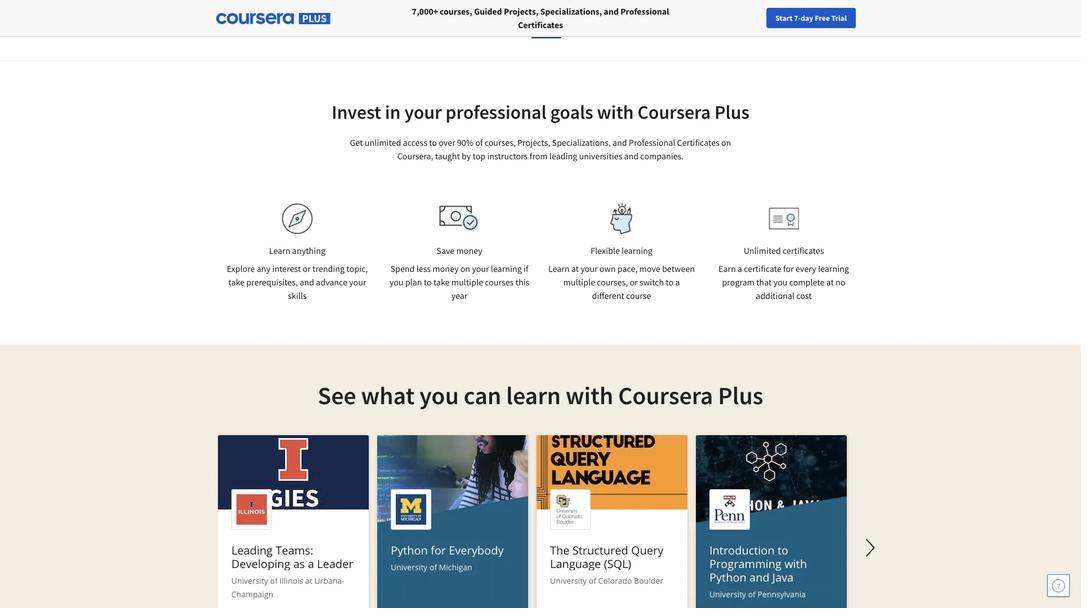 Task type: vqa. For each thing, say whether or not it's contained in the screenshot.
the bottom Rotterdam
no



Task type: describe. For each thing, give the bounding box(es) containing it.
urbana-
[[314, 575, 344, 586]]

johns hopkins university image
[[752, 12, 859, 33]]

year
[[451, 290, 468, 301]]

learn for learn at your own pace, move between multiple courses, or switch to a different course
[[548, 263, 570, 274]]

the structured query language (sql). university of colorado boulder. course element
[[537, 435, 688, 608]]

specializations, inside the get unlimited access to over 90% of courses, projects, specializations, and professional certificates on coursera, taught by top instructors from leading universities and companies.
[[552, 137, 611, 148]]

professional
[[446, 100, 547, 124]]

specializations, inside 7,000+ courses, guided projects, specializations, and professional certificates
[[540, 6, 602, 17]]

unlimited
[[744, 245, 781, 256]]

unlimited certificates
[[744, 245, 824, 256]]

see what you can learn with coursera plus
[[318, 380, 763, 411]]

a inside leading teams: developing as a leader university of illinois at urbana- champaign
[[308, 556, 314, 571]]

taught
[[435, 150, 460, 162]]

flexible learning
[[591, 245, 653, 256]]

java
[[773, 569, 794, 585]]

instructors
[[487, 150, 528, 162]]

learn for learn anything
[[269, 245, 290, 256]]

course
[[626, 290, 651, 301]]

of inside "introduction to programming with python and java university of pennsylvania"
[[748, 589, 756, 599]]

between
[[662, 263, 695, 274]]

on inside the get unlimited access to over 90% of courses, projects, specializations, and professional certificates on coursera, taught by top instructors from leading universities and companies.
[[721, 137, 731, 148]]

over
[[439, 137, 455, 148]]

structured
[[573, 542, 628, 558]]

from
[[530, 150, 548, 162]]

earn
[[719, 263, 736, 274]]

earn a certificate for every learning program that you complete at no additional cost
[[719, 263, 849, 301]]

leading teams: developing as a leader. university of illinois at urbana-champaign. course element
[[218, 435, 369, 608]]

learning for earn a certificate for every learning program that you complete at no additional cost
[[818, 263, 849, 274]]

switch
[[640, 277, 664, 288]]

that
[[756, 277, 772, 288]]

for inside earn a certificate for every learning program that you complete at no additional cost
[[783, 263, 794, 274]]

get
[[350, 137, 363, 148]]

universities
[[579, 150, 622, 162]]

introduction to programming with python and java. university of pennsylvania. specialization (4 courses) element
[[696, 435, 847, 608]]

anything
[[292, 245, 326, 256]]

7,000+ courses, guided projects, specializations, and professional certificates
[[412, 6, 669, 30]]

to inside learn at your own pace, move between multiple courses, or switch to a different course
[[666, 277, 674, 288]]

of inside the get unlimited access to over 90% of courses, projects, specializations, and professional certificates on coursera, taught by top instructors from leading universities and companies.
[[475, 137, 483, 148]]

a inside learn at your own pace, move between multiple courses, or switch to a different course
[[675, 277, 680, 288]]

python for everybody. university of michigan. specialization (5 courses) element
[[377, 435, 528, 608]]

help center image
[[1052, 579, 1065, 592]]

courses
[[485, 277, 514, 288]]

multiple inside learn at your own pace, move between multiple courses, or switch to a different course
[[563, 277, 595, 288]]

every
[[796, 263, 816, 274]]

plan
[[405, 277, 422, 288]]

introduction to programming with python and java university of pennsylvania
[[710, 542, 807, 599]]

coursera for see what you can learn with coursera plus
[[618, 380, 713, 411]]

query
[[631, 542, 664, 558]]

in
[[385, 100, 401, 124]]

pace,
[[618, 263, 638, 274]]

university inside python for everybody university of michigan
[[391, 562, 428, 572]]

explore
[[227, 263, 255, 274]]

7,000+
[[412, 6, 438, 17]]

flexible
[[591, 245, 620, 256]]

at inside leading teams: developing as a leader university of illinois at urbana- champaign
[[305, 575, 312, 586]]

unlimited certificates image
[[769, 208, 799, 230]]

find your new career link
[[803, 11, 885, 25]]

your right find
[[825, 13, 840, 23]]

advance
[[316, 277, 347, 288]]

start
[[776, 13, 793, 23]]

at inside learn at your own pace, move between multiple courses, or switch to a different course
[[571, 263, 579, 274]]

(sql)
[[604, 556, 631, 571]]

invest
[[332, 100, 381, 124]]

leader
[[317, 556, 353, 571]]

to inside spend less money on your learning if you plan to take multiple courses this year
[[424, 277, 432, 288]]

goals
[[550, 100, 593, 124]]

on inside spend less money on your learning if you plan to take multiple courses this year
[[460, 263, 470, 274]]

to inside "introduction to programming with python and java university of pennsylvania"
[[778, 542, 788, 558]]

save
[[437, 245, 455, 256]]

explore any interest or trending topic, take prerequisites, and advance your skills
[[227, 263, 368, 301]]

for inside python for everybody university of michigan
[[431, 542, 446, 558]]

start 7-day free trial button
[[767, 8, 856, 28]]

spend less money on your learning if you plan to take multiple courses this year
[[390, 263, 530, 301]]

and inside "introduction to programming with python and java university of pennsylvania"
[[750, 569, 770, 585]]

any
[[257, 263, 270, 274]]

different
[[592, 290, 624, 301]]

coursera,
[[397, 150, 433, 162]]

unlimited
[[365, 137, 401, 148]]

find
[[808, 13, 823, 23]]

guided
[[474, 6, 502, 17]]

by
[[462, 150, 471, 162]]

free
[[815, 13, 830, 23]]

university of illinois at urbana-champaign image
[[222, 14, 310, 32]]

projects, inside the get unlimited access to over 90% of courses, projects, specializations, and professional certificates on coursera, taught by top instructors from leading universities and companies.
[[518, 137, 550, 148]]

cost
[[796, 290, 812, 301]]

no
[[836, 277, 846, 288]]

additional
[[756, 290, 795, 301]]

professional inside the get unlimited access to over 90% of courses, projects, specializations, and professional certificates on coursera, taught by top instructors from leading universities and companies.
[[629, 137, 675, 148]]

new
[[841, 13, 856, 23]]

courses, inside 7,000+ courses, guided projects, specializations, and professional certificates
[[440, 6, 472, 17]]

courses, inside the get unlimited access to over 90% of courses, projects, specializations, and professional certificates on coursera, taught by top instructors from leading universities and companies.
[[485, 137, 516, 148]]

get unlimited access to over 90% of courses, projects, specializations, and professional certificates on coursera, taught by top instructors from leading universities and companies.
[[350, 137, 731, 162]]

introduction
[[710, 542, 775, 558]]

own
[[600, 263, 616, 274]]

champaign
[[231, 589, 273, 599]]

find your new career
[[808, 13, 879, 23]]

this
[[516, 277, 530, 288]]

1 horizontal spatial learning
[[622, 245, 653, 256]]

learn
[[506, 380, 561, 411]]

the
[[550, 542, 570, 558]]

coursera for invest in your professional goals with coursera plus
[[638, 100, 711, 124]]

0 vertical spatial money
[[456, 245, 482, 256]]

university of michigan image
[[532, 7, 561, 38]]

if
[[524, 263, 529, 274]]

python inside "introduction to programming with python and java university of pennsylvania"
[[710, 569, 747, 585]]

university inside leading teams: developing as a leader university of illinois at urbana- champaign
[[231, 575, 268, 586]]

access
[[403, 137, 427, 148]]

next slide image
[[857, 534, 884, 561]]

programming
[[710, 556, 782, 571]]



Task type: locate. For each thing, give the bounding box(es) containing it.
courses, right 7,000+
[[440, 6, 472, 17]]

2 vertical spatial with
[[785, 556, 807, 571]]

2 horizontal spatial at
[[827, 277, 834, 288]]

a right as
[[308, 556, 314, 571]]

money
[[456, 245, 482, 256], [433, 263, 459, 274]]

to left over
[[429, 137, 437, 148]]

complete
[[789, 277, 825, 288]]

1 horizontal spatial a
[[675, 277, 680, 288]]

professional inside 7,000+ courses, guided projects, specializations, and professional certificates
[[621, 6, 669, 17]]

0 vertical spatial at
[[571, 263, 579, 274]]

flexible learning image
[[602, 203, 641, 234]]

projects, up from
[[518, 137, 550, 148]]

pennsylvania
[[758, 589, 806, 599]]

of left colorado
[[589, 575, 596, 586]]

save money
[[437, 245, 482, 256]]

multiple
[[451, 277, 483, 288], [563, 277, 595, 288]]

take inside spend less money on your learning if you plan to take multiple courses this year
[[433, 277, 450, 288]]

1 vertical spatial projects,
[[518, 137, 550, 148]]

with
[[597, 100, 634, 124], [566, 380, 613, 411], [785, 556, 807, 571]]

language
[[550, 556, 601, 571]]

with right learn at bottom
[[566, 380, 613, 411]]

1 horizontal spatial on
[[721, 137, 731, 148]]

you inside earn a certificate for every learning program that you complete at no additional cost
[[774, 277, 788, 288]]

0 horizontal spatial learning
[[491, 263, 522, 274]]

money down save
[[433, 263, 459, 274]]

for up michigan
[[431, 542, 446, 558]]

1 horizontal spatial courses,
[[485, 137, 516, 148]]

of inside python for everybody university of michigan
[[430, 562, 437, 572]]

you down spend
[[390, 277, 404, 288]]

learn
[[269, 245, 290, 256], [548, 263, 570, 274]]

with right goals
[[597, 100, 634, 124]]

0 vertical spatial or
[[303, 263, 311, 274]]

you
[[390, 277, 404, 288], [774, 277, 788, 288], [420, 380, 459, 411]]

0 horizontal spatial learn
[[269, 245, 290, 256]]

1 vertical spatial for
[[431, 542, 446, 558]]

colorado
[[598, 575, 632, 586]]

2 multiple from the left
[[563, 277, 595, 288]]

courses, up instructors
[[485, 137, 516, 148]]

learn up interest
[[269, 245, 290, 256]]

2 horizontal spatial a
[[738, 263, 742, 274]]

certificate
[[744, 263, 782, 274]]

multiple inside spend less money on your learning if you plan to take multiple courses this year
[[451, 277, 483, 288]]

take
[[228, 277, 245, 288], [433, 277, 450, 288]]

of left michigan
[[430, 562, 437, 572]]

of inside leading teams: developing as a leader university of illinois at urbana- champaign
[[270, 575, 278, 586]]

to down between
[[666, 277, 674, 288]]

0 vertical spatial with
[[597, 100, 634, 124]]

university inside "introduction to programming with python and java university of pennsylvania"
[[710, 589, 746, 599]]

0 horizontal spatial at
[[305, 575, 312, 586]]

0 vertical spatial coursera
[[638, 100, 711, 124]]

leading
[[231, 542, 273, 558]]

coursera
[[638, 100, 711, 124], [618, 380, 713, 411]]

None search field
[[155, 7, 425, 30]]

less
[[417, 263, 431, 274]]

python for everybody university of michigan
[[391, 542, 504, 572]]

take right plan
[[433, 277, 450, 288]]

learn inside learn at your own pace, move between multiple courses, or switch to a different course
[[548, 263, 570, 274]]

google image
[[435, 12, 496, 33]]

or inside learn at your own pace, move between multiple courses, or switch to a different course
[[630, 277, 638, 288]]

career
[[857, 13, 879, 23]]

of left illinois
[[270, 575, 278, 586]]

7-
[[794, 13, 801, 23]]

1 vertical spatial python
[[710, 569, 747, 585]]

projects, inside 7,000+ courses, guided projects, specializations, and professional certificates
[[504, 6, 539, 17]]

1 horizontal spatial python
[[710, 569, 747, 585]]

learn anything
[[269, 245, 326, 256]]

can
[[464, 380, 501, 411]]

plus for see what you can learn with coursera plus
[[718, 380, 763, 411]]

university
[[391, 562, 428, 572], [231, 575, 268, 586], [550, 575, 587, 586], [710, 589, 746, 599]]

you up additional
[[774, 277, 788, 288]]

0 vertical spatial professional
[[621, 6, 669, 17]]

certificates
[[783, 245, 824, 256]]

money inside spend less money on your learning if you plan to take multiple courses this year
[[433, 263, 459, 274]]

learning up pace,
[[622, 245, 653, 256]]

your right in
[[404, 100, 442, 124]]

1 vertical spatial coursera
[[618, 380, 713, 411]]

0 vertical spatial projects,
[[504, 6, 539, 17]]

0 horizontal spatial python
[[391, 542, 428, 558]]

illinois
[[280, 575, 303, 586]]

take down explore
[[228, 277, 245, 288]]

1 vertical spatial money
[[433, 263, 459, 274]]

1 vertical spatial a
[[675, 277, 680, 288]]

and inside 7,000+ courses, guided projects, specializations, and professional certificates
[[604, 6, 619, 17]]

0 horizontal spatial for
[[431, 542, 446, 558]]

0 vertical spatial on
[[721, 137, 731, 148]]

or inside the explore any interest or trending topic, take prerequisites, and advance your skills
[[303, 263, 311, 274]]

teams:
[[276, 542, 313, 558]]

2 take from the left
[[433, 277, 450, 288]]

learning inside earn a certificate for every learning program that you complete at no additional cost
[[818, 263, 849, 274]]

1 horizontal spatial learn
[[548, 263, 570, 274]]

1 vertical spatial learn
[[548, 263, 570, 274]]

multiple up year
[[451, 277, 483, 288]]

0 vertical spatial learn
[[269, 245, 290, 256]]

1 horizontal spatial certificates
[[677, 137, 720, 148]]

with for goals
[[597, 100, 634, 124]]

0 vertical spatial specializations,
[[540, 6, 602, 17]]

0 horizontal spatial take
[[228, 277, 245, 288]]

certificates inside the get unlimited access to over 90% of courses, projects, specializations, and professional certificates on coursera, taught by top instructors from leading universities and companies.
[[677, 137, 720, 148]]

everybody
[[449, 542, 504, 558]]

of inside "the structured query language (sql) university of colorado boulder"
[[589, 575, 596, 586]]

2 horizontal spatial courses,
[[597, 277, 628, 288]]

your inside spend less money on your learning if you plan to take multiple courses this year
[[472, 263, 489, 274]]

learn anything image
[[282, 203, 313, 234]]

companies.
[[641, 150, 684, 162]]

2 horizontal spatial you
[[774, 277, 788, 288]]

spend
[[391, 263, 415, 274]]

1 horizontal spatial for
[[783, 263, 794, 274]]

1 horizontal spatial take
[[433, 277, 450, 288]]

2 vertical spatial at
[[305, 575, 312, 586]]

save money image
[[439, 206, 480, 232]]

topic,
[[347, 263, 368, 274]]

michigan
[[439, 562, 472, 572]]

1 horizontal spatial or
[[630, 277, 638, 288]]

coursera plus image
[[216, 13, 331, 24]]

leading teams: developing as a leader university of illinois at urbana- champaign
[[231, 542, 353, 599]]

top
[[473, 150, 486, 162]]

trial
[[831, 13, 847, 23]]

with inside "introduction to programming with python and java university of pennsylvania"
[[785, 556, 807, 571]]

learn at your own pace, move between multiple courses, or switch to a different course
[[548, 263, 695, 301]]

university down 'programming'
[[710, 589, 746, 599]]

multiple up different
[[563, 277, 595, 288]]

at right illinois
[[305, 575, 312, 586]]

0 horizontal spatial you
[[390, 277, 404, 288]]

1 take from the left
[[228, 277, 245, 288]]

learning inside spend less money on your learning if you plan to take multiple courses this year
[[491, 263, 522, 274]]

specializations,
[[540, 6, 602, 17], [552, 137, 611, 148]]

with for learn
[[566, 380, 613, 411]]

for
[[783, 263, 794, 274], [431, 542, 446, 558]]

1 vertical spatial at
[[827, 277, 834, 288]]

professional
[[621, 6, 669, 17], [629, 137, 675, 148]]

1 multiple from the left
[[451, 277, 483, 288]]

at left own
[[571, 263, 579, 274]]

developing
[[231, 556, 290, 571]]

learning for spend less money on your learning if you plan to take multiple courses this year
[[491, 263, 522, 274]]

0 vertical spatial courses,
[[440, 6, 472, 17]]

0 horizontal spatial or
[[303, 263, 311, 274]]

to
[[429, 137, 437, 148], [424, 277, 432, 288], [666, 277, 674, 288], [778, 542, 788, 558]]

your down topic,
[[349, 277, 366, 288]]

0 vertical spatial plus
[[715, 100, 750, 124]]

0 vertical spatial python
[[391, 542, 428, 558]]

0 vertical spatial certificates
[[518, 19, 563, 30]]

2 vertical spatial a
[[308, 556, 314, 571]]

to up java on the right bottom of the page
[[778, 542, 788, 558]]

0 horizontal spatial certificates
[[518, 19, 563, 30]]

a right earn
[[738, 263, 742, 274]]

what
[[361, 380, 415, 411]]

on
[[721, 137, 731, 148], [460, 263, 470, 274]]

projects, right guided
[[504, 6, 539, 17]]

python inside python for everybody university of michigan
[[391, 542, 428, 558]]

university left michigan
[[391, 562, 428, 572]]

invest in your professional goals with coursera plus
[[332, 100, 750, 124]]

the structured query language (sql) university of colorado boulder
[[550, 542, 664, 586]]

0 horizontal spatial courses,
[[440, 6, 472, 17]]

day
[[801, 13, 813, 23]]

start 7-day free trial
[[776, 13, 847, 23]]

1 vertical spatial or
[[630, 277, 638, 288]]

university down language
[[550, 575, 587, 586]]

a down between
[[675, 277, 680, 288]]

1 horizontal spatial at
[[571, 263, 579, 274]]

to right plan
[[424, 277, 432, 288]]

0 vertical spatial a
[[738, 263, 742, 274]]

your left own
[[581, 263, 598, 274]]

2 vertical spatial courses,
[[597, 277, 628, 288]]

your inside the explore any interest or trending topic, take prerequisites, and advance your skills
[[349, 277, 366, 288]]

as
[[293, 556, 305, 571]]

your up "courses"
[[472, 263, 489, 274]]

trending
[[313, 263, 345, 274]]

sas image
[[597, 14, 641, 32]]

and
[[604, 6, 619, 17], [613, 137, 627, 148], [624, 150, 639, 162], [300, 277, 314, 288], [750, 569, 770, 585]]

for left every
[[783, 263, 794, 274]]

prerequisites,
[[246, 277, 298, 288]]

1 horizontal spatial multiple
[[563, 277, 595, 288]]

1 vertical spatial on
[[460, 263, 470, 274]]

program
[[722, 277, 755, 288]]

boulder
[[634, 575, 663, 586]]

learn right if
[[548, 263, 570, 274]]

learning up the no
[[818, 263, 849, 274]]

move
[[640, 263, 660, 274]]

interest
[[272, 263, 301, 274]]

2 horizontal spatial learning
[[818, 263, 849, 274]]

1 vertical spatial specializations,
[[552, 137, 611, 148]]

a inside earn a certificate for every learning program that you complete at no additional cost
[[738, 263, 742, 274]]

0 horizontal spatial on
[[460, 263, 470, 274]]

learning up "courses"
[[491, 263, 522, 274]]

0 horizontal spatial multiple
[[451, 277, 483, 288]]

you inside spend less money on your learning if you plan to take multiple courses this year
[[390, 277, 404, 288]]

1 vertical spatial certificates
[[677, 137, 720, 148]]

1 vertical spatial courses,
[[485, 137, 516, 148]]

and inside the explore any interest or trending topic, take prerequisites, and advance your skills
[[300, 277, 314, 288]]

to inside the get unlimited access to over 90% of courses, projects, specializations, and professional certificates on coursera, taught by top instructors from leading universities and companies.
[[429, 137, 437, 148]]

skills
[[288, 290, 307, 301]]

plus for invest in your professional goals with coursera plus
[[715, 100, 750, 124]]

1 vertical spatial with
[[566, 380, 613, 411]]

at left the no
[[827, 277, 834, 288]]

of
[[475, 137, 483, 148], [430, 562, 437, 572], [270, 575, 278, 586], [589, 575, 596, 586], [748, 589, 756, 599]]

certificates
[[518, 19, 563, 30], [677, 137, 720, 148]]

with up pennsylvania
[[785, 556, 807, 571]]

your inside learn at your own pace, move between multiple courses, or switch to a different course
[[581, 263, 598, 274]]

money right save
[[456, 245, 482, 256]]

0 vertical spatial for
[[783, 263, 794, 274]]

courses, inside learn at your own pace, move between multiple courses, or switch to a different course
[[597, 277, 628, 288]]

at
[[571, 263, 579, 274], [827, 277, 834, 288], [305, 575, 312, 586]]

or down anything
[[303, 263, 311, 274]]

certificates inside 7,000+ courses, guided projects, specializations, and professional certificates
[[518, 19, 563, 30]]

1 vertical spatial professional
[[629, 137, 675, 148]]

take inside the explore any interest or trending topic, take prerequisites, and advance your skills
[[228, 277, 245, 288]]

1 vertical spatial plus
[[718, 380, 763, 411]]

of left pennsylvania
[[748, 589, 756, 599]]

courses, up different
[[597, 277, 628, 288]]

90%
[[457, 137, 474, 148]]

1 horizontal spatial you
[[420, 380, 459, 411]]

learning
[[622, 245, 653, 256], [491, 263, 522, 274], [818, 263, 849, 274]]

you left 'can'
[[420, 380, 459, 411]]

0 horizontal spatial a
[[308, 556, 314, 571]]

university up champaign
[[231, 575, 268, 586]]

university inside "the structured query language (sql) university of colorado boulder"
[[550, 575, 587, 586]]

of up top
[[475, 137, 483, 148]]

or up course
[[630, 277, 638, 288]]

at inside earn a certificate for every learning program that you complete at no additional cost
[[827, 277, 834, 288]]



